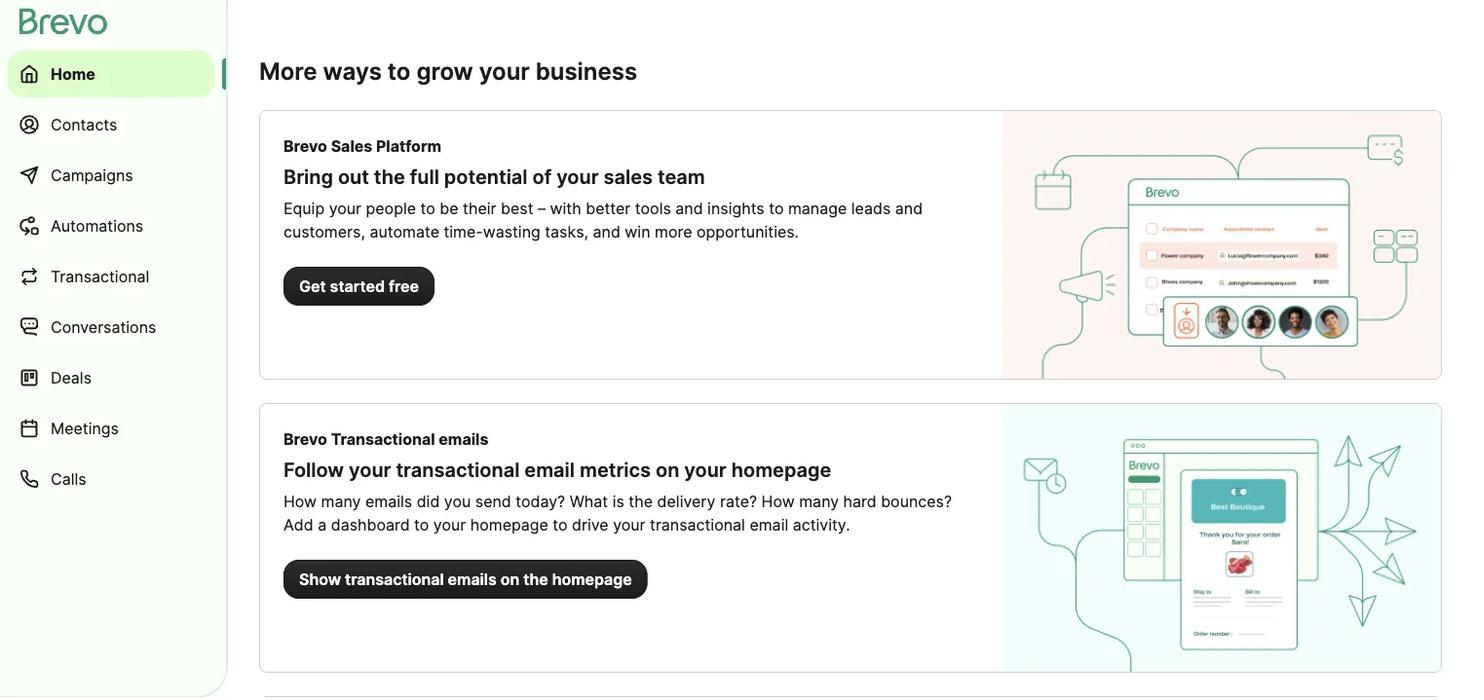 Task type: locate. For each thing, give the bounding box(es) containing it.
did
[[417, 492, 440, 511]]

leads
[[852, 199, 891, 218]]

sales
[[604, 165, 653, 189]]

emails inside button
[[448, 570, 497, 589]]

1 horizontal spatial and
[[676, 199, 703, 218]]

0 horizontal spatial transactional
[[51, 267, 150, 286]]

0 horizontal spatial email
[[525, 459, 575, 483]]

your down is on the bottom left
[[613, 516, 646, 535]]

time-
[[444, 222, 483, 241]]

and
[[676, 199, 703, 218], [896, 199, 923, 218], [593, 222, 621, 241]]

2 vertical spatial emails
[[448, 570, 497, 589]]

to up opportunities.
[[769, 199, 784, 218]]

get
[[299, 277, 326, 296]]

email down rate?
[[750, 516, 789, 535]]

the inside the brevo transactional emails follow your transactional email metrics on your homepage how many emails did you send today? what is the delivery rate? how many hard bounces? add a dashboard to your homepage to drive your transactional email activity.
[[629, 492, 653, 511]]

platform
[[376, 136, 442, 155]]

brevo
[[284, 136, 327, 155], [284, 430, 327, 449]]

your down the you
[[434, 516, 466, 535]]

better
[[586, 199, 631, 218]]

more
[[655, 222, 693, 241]]

activity.
[[793, 516, 851, 535]]

how right rate?
[[762, 492, 795, 511]]

1 horizontal spatial transactional
[[331, 430, 435, 449]]

and up more
[[676, 199, 703, 218]]

email
[[525, 459, 575, 483], [750, 516, 789, 535]]

a
[[318, 516, 327, 535]]

today?
[[516, 492, 566, 511]]

free
[[389, 277, 419, 296]]

0 vertical spatial brevo
[[284, 136, 327, 155]]

manage
[[789, 199, 847, 218]]

homepage up rate?
[[732, 459, 832, 483]]

emails
[[439, 430, 489, 449], [366, 492, 413, 511], [448, 570, 497, 589]]

how up add
[[284, 492, 317, 511]]

on up delivery
[[656, 459, 680, 483]]

to
[[388, 57, 411, 85], [421, 199, 436, 218], [769, 199, 784, 218], [414, 516, 429, 535], [553, 516, 568, 535]]

automate
[[370, 222, 440, 241]]

delivery
[[658, 492, 716, 511]]

0 vertical spatial homepage
[[732, 459, 832, 483]]

0 horizontal spatial homepage
[[471, 516, 549, 535]]

dashboard
[[331, 516, 410, 535]]

deals
[[51, 368, 92, 388]]

1 vertical spatial transactional
[[331, 430, 435, 449]]

0 vertical spatial transactional
[[396, 459, 520, 483]]

many
[[321, 492, 361, 511], [800, 492, 839, 511]]

1 horizontal spatial email
[[750, 516, 789, 535]]

1 horizontal spatial on
[[656, 459, 680, 483]]

the up people
[[374, 165, 405, 189]]

emails up the you
[[439, 430, 489, 449]]

many up activity.
[[800, 492, 839, 511]]

0 vertical spatial transactional
[[51, 267, 150, 286]]

on down send
[[501, 570, 520, 589]]

with
[[550, 199, 582, 218]]

many up a
[[321, 492, 361, 511]]

0 vertical spatial emails
[[439, 430, 489, 449]]

and down better on the top left of page
[[593, 222, 621, 241]]

meetings
[[51, 419, 119, 438]]

0 horizontal spatial how
[[284, 492, 317, 511]]

transactional
[[396, 459, 520, 483], [650, 516, 746, 535], [345, 570, 444, 589]]

1 vertical spatial on
[[501, 570, 520, 589]]

brevo inside brevo sales platform bring out the full potential of your sales team equip your people to be their best – with better tools and insights to manage leads and customers, automate time-wasting tasks, and win more opportunities.
[[284, 136, 327, 155]]

brevo for follow
[[284, 430, 327, 449]]

insights
[[708, 199, 765, 218]]

homepage down send
[[471, 516, 549, 535]]

0 horizontal spatial and
[[593, 222, 621, 241]]

0 horizontal spatial many
[[321, 492, 361, 511]]

sales
[[331, 136, 373, 155]]

how
[[284, 492, 317, 511], [762, 492, 795, 511]]

1 many from the left
[[321, 492, 361, 511]]

brevo sales platform bring out the full potential of your sales team equip your people to be their best – with better tools and insights to manage leads and customers, automate time-wasting tasks, and win more opportunities.
[[284, 136, 923, 241]]

the down today?
[[524, 570, 549, 589]]

homepage
[[732, 459, 832, 483], [471, 516, 549, 535], [552, 570, 632, 589]]

transactional up the you
[[396, 459, 520, 483]]

team
[[658, 165, 706, 189]]

brevo up bring
[[284, 136, 327, 155]]

the
[[374, 165, 405, 189], [629, 492, 653, 511], [524, 570, 549, 589]]

your
[[479, 57, 530, 85], [557, 165, 599, 189], [329, 199, 362, 218], [349, 459, 391, 483], [685, 459, 727, 483], [434, 516, 466, 535], [613, 516, 646, 535]]

started
[[330, 277, 385, 296]]

1 vertical spatial emails
[[366, 492, 413, 511]]

emails down the you
[[448, 570, 497, 589]]

homepage down drive
[[552, 570, 632, 589]]

follow
[[284, 459, 344, 483]]

bring
[[284, 165, 333, 189]]

transactional up follow
[[331, 430, 435, 449]]

and right leads
[[896, 199, 923, 218]]

tools
[[635, 199, 671, 218]]

your right the grow
[[479, 57, 530, 85]]

to down did in the left bottom of the page
[[414, 516, 429, 535]]

brevo inside the brevo transactional emails follow your transactional email metrics on your homepage how many emails did you send today? what is the delivery rate? how many hard bounces? add a dashboard to your homepage to drive your transactional email activity.
[[284, 430, 327, 449]]

automations
[[51, 216, 144, 235]]

1 horizontal spatial the
[[524, 570, 549, 589]]

1 brevo from the top
[[284, 136, 327, 155]]

0 horizontal spatial the
[[374, 165, 405, 189]]

campaigns
[[51, 166, 133, 185]]

0 vertical spatial on
[[656, 459, 680, 483]]

brevo up follow
[[284, 430, 327, 449]]

campaigns link
[[8, 152, 214, 199]]

transactional
[[51, 267, 150, 286], [331, 430, 435, 449]]

–
[[538, 199, 546, 218]]

1 horizontal spatial many
[[800, 492, 839, 511]]

transactional down delivery
[[650, 516, 746, 535]]

customers,
[[284, 222, 365, 241]]

be
[[440, 199, 459, 218]]

2 brevo from the top
[[284, 430, 327, 449]]

drive
[[572, 516, 609, 535]]

1 horizontal spatial homepage
[[552, 570, 632, 589]]

to left the grow
[[388, 57, 411, 85]]

get started free
[[299, 277, 419, 296]]

0 horizontal spatial on
[[501, 570, 520, 589]]

2 horizontal spatial the
[[629, 492, 653, 511]]

transactional down dashboard
[[345, 570, 444, 589]]

1 horizontal spatial how
[[762, 492, 795, 511]]

you
[[444, 492, 471, 511]]

1 vertical spatial the
[[629, 492, 653, 511]]

to left drive
[[553, 516, 568, 535]]

rate?
[[720, 492, 758, 511]]

1 vertical spatial brevo
[[284, 430, 327, 449]]

emails up dashboard
[[366, 492, 413, 511]]

grow
[[417, 57, 473, 85]]

out
[[338, 165, 369, 189]]

1 vertical spatial email
[[750, 516, 789, 535]]

business
[[536, 57, 638, 85]]

email up today?
[[525, 459, 575, 483]]

transactional down automations
[[51, 267, 150, 286]]

your up delivery
[[685, 459, 727, 483]]

2 vertical spatial homepage
[[552, 570, 632, 589]]

on
[[656, 459, 680, 483], [501, 570, 520, 589]]

1 vertical spatial homepage
[[471, 516, 549, 535]]

2 vertical spatial transactional
[[345, 570, 444, 589]]

meetings link
[[8, 406, 214, 452]]

home link
[[8, 51, 214, 97]]

2 vertical spatial the
[[524, 570, 549, 589]]

win
[[625, 222, 651, 241]]

0 vertical spatial the
[[374, 165, 405, 189]]

automations link
[[8, 203, 214, 250]]

the inside button
[[524, 570, 549, 589]]

on inside the brevo transactional emails follow your transactional email metrics on your homepage how many emails did you send today? what is the delivery rate? how many hard bounces? add a dashboard to your homepage to drive your transactional email activity.
[[656, 459, 680, 483]]

the right is on the bottom left
[[629, 492, 653, 511]]



Task type: vqa. For each thing, say whether or not it's contained in the screenshot.
What
yes



Task type: describe. For each thing, give the bounding box(es) containing it.
deals link
[[8, 355, 214, 402]]

show transactional emails on the homepage button
[[284, 561, 648, 600]]

their
[[463, 199, 497, 218]]

send
[[476, 492, 512, 511]]

add
[[284, 516, 314, 535]]

potential
[[444, 165, 528, 189]]

emails for your
[[439, 430, 489, 449]]

transactional inside transactional link
[[51, 267, 150, 286]]

homepage inside show transactional emails on the homepage button
[[552, 570, 632, 589]]

equip
[[284, 199, 325, 218]]

home
[[51, 64, 95, 83]]

1 vertical spatial transactional
[[650, 516, 746, 535]]

emails for the
[[448, 570, 497, 589]]

is
[[613, 492, 625, 511]]

get started free button
[[284, 267, 435, 306]]

transactional inside button
[[345, 570, 444, 589]]

what
[[570, 492, 608, 511]]

transactional inside the brevo transactional emails follow your transactional email metrics on your homepage how many emails did you send today? what is the delivery rate? how many hard bounces? add a dashboard to your homepage to drive your transactional email activity.
[[331, 430, 435, 449]]

your up with
[[557, 165, 599, 189]]

on inside button
[[501, 570, 520, 589]]

2 horizontal spatial homepage
[[732, 459, 832, 483]]

0 vertical spatial email
[[525, 459, 575, 483]]

2 horizontal spatial and
[[896, 199, 923, 218]]

metrics
[[580, 459, 651, 483]]

contacts
[[51, 115, 117, 134]]

your up customers, at the top left of page
[[329, 199, 362, 218]]

2 many from the left
[[800, 492, 839, 511]]

brevo transactional emails follow your transactional email metrics on your homepage how many emails did you send today? what is the delivery rate? how many hard bounces? add a dashboard to your homepage to drive your transactional email activity.
[[284, 430, 952, 535]]

more ways to grow your business
[[259, 57, 638, 85]]

the inside brevo sales platform bring out the full potential of your sales team equip your people to be their best – with better tools and insights to manage leads and customers, automate time-wasting tasks, and win more opportunities.
[[374, 165, 405, 189]]

conversations link
[[8, 304, 214, 351]]

show
[[299, 570, 341, 589]]

1 how from the left
[[284, 492, 317, 511]]

tasks,
[[545, 222, 589, 241]]

contacts link
[[8, 101, 214, 148]]

bounces?
[[881, 492, 952, 511]]

of
[[533, 165, 552, 189]]

transactional link
[[8, 253, 214, 300]]

more
[[259, 57, 317, 85]]

opportunities.
[[697, 222, 799, 241]]

show transactional emails on the homepage
[[299, 570, 632, 589]]

calls link
[[8, 456, 214, 503]]

calls
[[51, 470, 86, 489]]

to left be
[[421, 199, 436, 218]]

ways
[[323, 57, 382, 85]]

people
[[366, 199, 416, 218]]

full
[[410, 165, 440, 189]]

conversations
[[51, 318, 156, 337]]

hard
[[844, 492, 877, 511]]

your up dashboard
[[349, 459, 391, 483]]

best
[[501, 199, 534, 218]]

wasting
[[483, 222, 541, 241]]

brevo for bring
[[284, 136, 327, 155]]

2 how from the left
[[762, 492, 795, 511]]



